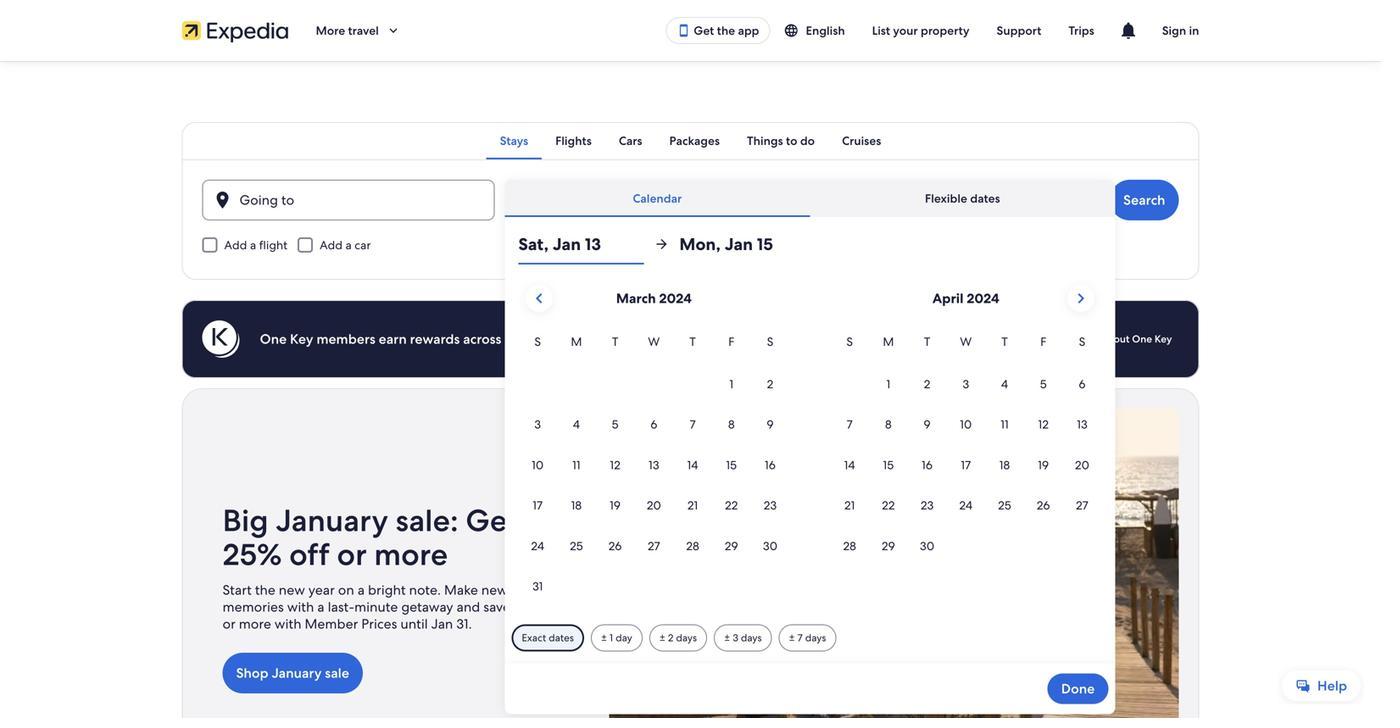 Task type: locate. For each thing, give the bounding box(es) containing it.
application containing march 2024
[[518, 278, 1102, 607]]

1 button inside march 2024 element
[[712, 365, 751, 403]]

1 inside march 2024 element
[[730, 376, 734, 392]]

sale:
[[396, 501, 458, 541]]

8 button inside march 2024 element
[[712, 405, 751, 444]]

2024 for april 2024
[[967, 290, 1000, 307]]

1 28 button from the left
[[673, 527, 712, 565]]

20 button
[[1063, 446, 1102, 484], [635, 486, 673, 525]]

2 22 button from the left
[[869, 486, 908, 525]]

0 horizontal spatial add
[[224, 237, 247, 253]]

14 button
[[673, 446, 712, 484], [830, 446, 869, 484]]

key right about
[[1155, 332, 1172, 346]]

11 for the right "11" button
[[1001, 417, 1009, 432]]

12 inside march 2024 element
[[610, 457, 621, 473]]

days left "± 7 days"
[[741, 631, 762, 644]]

1 horizontal spatial f
[[1041, 334, 1047, 349]]

1 for march 2024
[[730, 376, 734, 392]]

0 vertical spatial 11
[[1001, 417, 1009, 432]]

0 horizontal spatial 24
[[531, 538, 544, 554]]

9 inside april 2024 element
[[924, 417, 931, 432]]

10 inside april 2024 element
[[960, 417, 972, 432]]

2 14 from the left
[[844, 457, 855, 473]]

get right sale:
[[466, 501, 518, 541]]

19 for the topmost 19 button
[[1038, 457, 1049, 473]]

new left year
[[279, 581, 305, 599]]

15 button
[[712, 446, 751, 484], [869, 446, 908, 484]]

1 8 from the left
[[728, 417, 735, 432]]

8 inside april 2024 element
[[885, 417, 892, 432]]

2 8 from the left
[[885, 417, 892, 432]]

flights link
[[542, 122, 605, 159]]

26 inside march 2024 element
[[609, 538, 622, 554]]

1 vertical spatial 6
[[651, 417, 657, 432]]

f
[[728, 334, 735, 349], [1041, 334, 1047, 349]]

11 inside march 2024 element
[[572, 457, 581, 473]]

0 horizontal spatial 28 button
[[673, 527, 712, 565]]

1 14 from the left
[[687, 457, 698, 473]]

1 horizontal spatial 28 button
[[830, 527, 869, 565]]

big january sale: get 25% off or more main content
[[0, 61, 1381, 718]]

21 button
[[673, 486, 712, 525], [830, 486, 869, 525]]

1 vertical spatial tab list
[[505, 180, 1115, 217]]

0 horizontal spatial 16 button
[[751, 446, 790, 484]]

2 horizontal spatial 7
[[847, 417, 853, 432]]

trips link
[[1055, 15, 1108, 46]]

22 button
[[712, 486, 751, 525], [869, 486, 908, 525]]

0 vertical spatial 3
[[963, 376, 969, 392]]

learn about one key link
[[1067, 326, 1179, 353]]

1 1 button from the left
[[712, 365, 751, 403]]

2 inside march 2024 element
[[767, 376, 774, 392]]

jan left the -
[[542, 198, 564, 216]]

16 inside april 2024 element
[[922, 457, 933, 473]]

f inside march 2024 element
[[728, 334, 735, 349]]

17 inside april 2024 element
[[961, 457, 971, 473]]

22 inside march 2024 element
[[725, 498, 738, 513]]

6 button
[[1063, 365, 1102, 403], [635, 405, 673, 444]]

0 horizontal spatial 29 button
[[712, 527, 751, 565]]

or up on
[[337, 535, 367, 574]]

dates
[[970, 191, 1000, 206], [549, 631, 574, 644]]

25% up start
[[223, 535, 282, 574]]

2 1 button from the left
[[869, 365, 908, 403]]

1 vertical spatial 18 button
[[557, 486, 596, 525]]

2 21 from the left
[[845, 498, 855, 513]]

1 f from the left
[[728, 334, 735, 349]]

15 inside button
[[617, 198, 629, 216]]

1 horizontal spatial 16 button
[[908, 446, 947, 484]]

m inside april 2024 element
[[883, 334, 894, 349]]

± right day
[[660, 631, 666, 644]]

8 for '8' 'button' inside the april 2024 element
[[885, 417, 892, 432]]

19
[[1038, 457, 1049, 473], [610, 498, 621, 513]]

18 inside april 2024 element
[[1000, 457, 1010, 473]]

2024 right march on the left
[[659, 290, 692, 307]]

0 vertical spatial 4 button
[[985, 365, 1024, 403]]

0 horizontal spatial or
[[223, 615, 236, 633]]

1 horizontal spatial 12 button
[[1024, 405, 1063, 444]]

± right ± 3 days
[[789, 631, 795, 644]]

2 horizontal spatial 1
[[887, 376, 891, 392]]

17 for rightmost 17 'button'
[[961, 457, 971, 473]]

1 9 button from the left
[[751, 405, 790, 444]]

1 vertical spatial 5 button
[[596, 405, 635, 444]]

january
[[276, 501, 388, 541], [272, 664, 322, 682]]

0 horizontal spatial 27 button
[[635, 527, 673, 565]]

2 30 from the left
[[920, 538, 935, 554]]

key left 'members'
[[290, 330, 313, 348]]

days right ± 3 days
[[805, 631, 826, 644]]

1 21 button from the left
[[673, 486, 712, 525]]

1 horizontal spatial 26 button
[[1024, 486, 1063, 525]]

0 vertical spatial 6
[[1079, 376, 1086, 392]]

1 23 from the left
[[764, 498, 777, 513]]

1 ± from the left
[[601, 631, 607, 644]]

january inside big january sale: get 25% off or more start the new year on a bright note. make new memories with a last-minute getaway and save 25% or more with member prices until jan 31.
[[276, 501, 388, 541]]

1 horizontal spatial and
[[639, 330, 662, 348]]

jan inside big january sale: get 25% off or more start the new year on a bright note. make new memories with a last-minute getaway and save 25% or more with member prices until jan 31.
[[431, 615, 453, 633]]

1 8 button from the left
[[712, 405, 751, 444]]

11 inside april 2024 element
[[1001, 417, 1009, 432]]

support
[[997, 23, 1042, 38]]

1 new from the left
[[279, 581, 305, 599]]

0 horizontal spatial 7
[[690, 417, 696, 432]]

new right the make
[[481, 581, 508, 599]]

1 horizontal spatial 22 button
[[869, 486, 908, 525]]

0 horizontal spatial 18
[[571, 498, 582, 513]]

1 horizontal spatial 29
[[882, 538, 895, 554]]

1 28 from the left
[[686, 538, 699, 554]]

17 inside march 2024 element
[[533, 498, 543, 513]]

1 7 button from the left
[[673, 405, 712, 444]]

1 horizontal spatial 7
[[798, 631, 803, 644]]

one right about
[[1132, 332, 1152, 346]]

2 9 from the left
[[924, 417, 931, 432]]

big
[[223, 501, 268, 541]]

1 horizontal spatial 23 button
[[908, 486, 947, 525]]

3 inside march 2024 element
[[534, 417, 541, 432]]

w for march
[[648, 334, 660, 349]]

2 29 from the left
[[882, 538, 895, 554]]

day
[[616, 631, 632, 644]]

± for ± 2 days
[[660, 631, 666, 644]]

14
[[687, 457, 698, 473], [844, 457, 855, 473]]

0 horizontal spatial 30
[[763, 538, 778, 554]]

m for march 2024
[[571, 334, 582, 349]]

± left day
[[601, 631, 607, 644]]

0 vertical spatial 4
[[1001, 376, 1008, 392]]

do
[[800, 133, 815, 148]]

tab list containing stays
[[182, 122, 1199, 159]]

10 inside march 2024 element
[[532, 457, 544, 473]]

28 inside april 2024 element
[[843, 538, 856, 554]]

1 horizontal spatial 17
[[961, 457, 971, 473]]

get inside big january sale: get 25% off or more start the new year on a bright note. make new memories with a last-minute getaway and save 25% or more with member prices until jan 31.
[[466, 501, 518, 541]]

2 15 button from the left
[[869, 446, 908, 484]]

january up year
[[276, 501, 388, 541]]

30 inside april 2024 element
[[920, 538, 935, 554]]

add a car
[[320, 237, 371, 253]]

0 horizontal spatial 8 button
[[712, 405, 751, 444]]

1 days from the left
[[676, 631, 697, 644]]

1 horizontal spatial 21
[[845, 498, 855, 513]]

f for april 2024
[[1041, 334, 1047, 349]]

11
[[1001, 417, 1009, 432], [572, 457, 581, 473]]

1 vertical spatial 25%
[[514, 598, 540, 616]]

1 vertical spatial 12
[[610, 457, 621, 473]]

and
[[639, 330, 662, 348], [457, 598, 480, 616]]

more up note.
[[374, 535, 448, 574]]

2 inside april 2024 element
[[924, 376, 931, 392]]

1 t from the left
[[612, 334, 618, 349]]

0 horizontal spatial 9
[[767, 417, 774, 432]]

25% down the 31
[[514, 598, 540, 616]]

january for big
[[276, 501, 388, 541]]

24
[[959, 498, 973, 513], [531, 538, 544, 554]]

31.
[[456, 615, 472, 633]]

0 horizontal spatial 16
[[765, 457, 776, 473]]

january left sale
[[272, 664, 322, 682]]

1 14 button from the left
[[673, 446, 712, 484]]

1 horizontal spatial 24
[[959, 498, 973, 513]]

9 inside march 2024 element
[[767, 417, 774, 432]]

14 inside march 2024 element
[[687, 457, 698, 473]]

0 horizontal spatial m
[[571, 334, 582, 349]]

5 inside march 2024 element
[[612, 417, 619, 432]]

0 horizontal spatial one
[[260, 330, 287, 348]]

12 inside april 2024 element
[[1038, 417, 1049, 432]]

1 16 from the left
[[765, 457, 776, 473]]

1 horizontal spatial 3
[[733, 631, 738, 644]]

0 horizontal spatial 30 button
[[751, 527, 790, 565]]

dates right flexible
[[970, 191, 1000, 206]]

april 2024 element
[[830, 332, 1102, 567]]

until
[[401, 615, 428, 633]]

application
[[518, 278, 1102, 607]]

2 23 from the left
[[921, 498, 934, 513]]

1 vertical spatial and
[[457, 598, 480, 616]]

f left learn
[[1041, 334, 1047, 349]]

1 horizontal spatial 6 button
[[1063, 365, 1102, 403]]

29
[[725, 538, 738, 554], [882, 538, 895, 554]]

1 inside april 2024 element
[[887, 376, 891, 392]]

s
[[535, 334, 541, 349], [767, 334, 774, 349], [847, 334, 853, 349], [1079, 334, 1086, 349]]

13 button
[[1063, 405, 1102, 444], [635, 446, 673, 484]]

one left 'members'
[[260, 330, 287, 348]]

1 2 button from the left
[[751, 365, 790, 403]]

note.
[[409, 581, 441, 599]]

9
[[767, 417, 774, 432], [924, 417, 931, 432]]

m
[[571, 334, 582, 349], [883, 334, 894, 349]]

0 horizontal spatial f
[[728, 334, 735, 349]]

29 button
[[712, 527, 751, 565], [869, 527, 908, 565]]

the inside big january sale: get 25% off or more start the new year on a bright note. make new memories with a last-minute getaway and save 25% or more with member prices until jan 31.
[[255, 581, 275, 599]]

1 horizontal spatial 18
[[1000, 457, 1010, 473]]

0 vertical spatial 18
[[1000, 457, 1010, 473]]

tab list
[[182, 122, 1199, 159], [505, 180, 1115, 217]]

and left vrbo
[[639, 330, 662, 348]]

2024 right april
[[967, 290, 1000, 307]]

0 horizontal spatial 2 button
[[751, 365, 790, 403]]

1 vertical spatial 27
[[648, 538, 660, 554]]

0 vertical spatial 12
[[1038, 417, 1049, 432]]

add left car at left top
[[320, 237, 343, 253]]

24 inside march 2024 element
[[531, 538, 544, 554]]

2 23 button from the left
[[908, 486, 947, 525]]

15 inside button
[[757, 233, 773, 255]]

2 9 button from the left
[[908, 405, 947, 444]]

list your property link
[[859, 15, 983, 46]]

26 inside april 2024 element
[[1037, 498, 1050, 513]]

±
[[601, 631, 607, 644], [660, 631, 666, 644], [724, 631, 730, 644], [789, 631, 795, 644]]

add for add a flight
[[224, 237, 247, 253]]

2 28 button from the left
[[830, 527, 869, 565]]

or down start
[[223, 615, 236, 633]]

1 vertical spatial 4
[[573, 417, 580, 432]]

1 horizontal spatial more
[[374, 535, 448, 574]]

1 horizontal spatial one
[[1132, 332, 1152, 346]]

9 button
[[751, 405, 790, 444], [908, 405, 947, 444]]

0 horizontal spatial 23
[[764, 498, 777, 513]]

1 horizontal spatial 6
[[1079, 376, 1086, 392]]

flight
[[259, 237, 288, 253]]

23 button
[[751, 486, 790, 525], [908, 486, 947, 525]]

0 vertical spatial 20 button
[[1063, 446, 1102, 484]]

jan right the -
[[592, 198, 614, 216]]

days for ± 7 days
[[805, 631, 826, 644]]

things
[[747, 133, 783, 148]]

1 vertical spatial 24 button
[[518, 527, 557, 565]]

w left vrbo
[[648, 334, 660, 349]]

1 w from the left
[[648, 334, 660, 349]]

1 horizontal spatial 13 button
[[1063, 405, 1102, 444]]

2 add from the left
[[320, 237, 343, 253]]

to
[[786, 133, 797, 148]]

w down april 2024
[[960, 334, 972, 349]]

8 inside march 2024 element
[[728, 417, 735, 432]]

27 inside april 2024 element
[[1076, 498, 1089, 513]]

30
[[763, 538, 778, 554], [920, 538, 935, 554]]

5 button inside april 2024 element
[[1024, 365, 1063, 403]]

0 vertical spatial 19
[[1038, 457, 1049, 473]]

0 horizontal spatial 19
[[610, 498, 621, 513]]

8 button inside april 2024 element
[[869, 405, 908, 444]]

1 9 from the left
[[767, 417, 774, 432]]

1 16 button from the left
[[751, 446, 790, 484]]

2 16 from the left
[[922, 457, 933, 473]]

25%
[[223, 535, 282, 574], [514, 598, 540, 616]]

trailing image
[[386, 23, 401, 38]]

2 s from the left
[[767, 334, 774, 349]]

cars
[[619, 133, 642, 148]]

1 button
[[712, 365, 751, 403], [869, 365, 908, 403]]

tab list up the 'calendar'
[[182, 122, 1199, 159]]

on
[[338, 581, 354, 599]]

4
[[1001, 376, 1008, 392], [573, 417, 580, 432]]

1 horizontal spatial 14 button
[[830, 446, 869, 484]]

1 horizontal spatial days
[[741, 631, 762, 644]]

10 button
[[947, 405, 985, 444], [518, 446, 557, 484]]

f inside april 2024 element
[[1041, 334, 1047, 349]]

tab list down do
[[505, 180, 1115, 217]]

0 horizontal spatial 22 button
[[712, 486, 751, 525]]

2 m from the left
[[883, 334, 894, 349]]

2 ± from the left
[[660, 631, 666, 644]]

1
[[730, 376, 734, 392], [887, 376, 891, 392], [610, 631, 613, 644]]

± right the "± 2 days"
[[724, 631, 730, 644]]

15
[[617, 198, 629, 216], [757, 233, 773, 255], [726, 457, 737, 473], [883, 457, 894, 473]]

january inside shop january sale link
[[272, 664, 322, 682]]

0 vertical spatial 11 button
[[985, 405, 1024, 444]]

t
[[612, 334, 618, 349], [690, 334, 696, 349], [924, 334, 931, 349], [1002, 334, 1008, 349]]

march 2024 element
[[518, 332, 790, 607]]

16 inside march 2024 element
[[765, 457, 776, 473]]

save
[[484, 598, 510, 616]]

± 2 days
[[660, 631, 697, 644]]

add
[[224, 237, 247, 253], [320, 237, 343, 253]]

1 30 button from the left
[[751, 527, 790, 565]]

1 horizontal spatial 28
[[843, 538, 856, 554]]

1 23 button from the left
[[751, 486, 790, 525]]

w inside march 2024 element
[[648, 334, 660, 349]]

2 2024 from the left
[[967, 290, 1000, 307]]

0 horizontal spatial w
[[648, 334, 660, 349]]

24 inside april 2024 element
[[959, 498, 973, 513]]

23 inside april 2024 element
[[921, 498, 934, 513]]

2 horizontal spatial 2
[[924, 376, 931, 392]]

sat, jan 13
[[518, 233, 601, 255]]

1 vertical spatial the
[[255, 581, 275, 599]]

17 for the left 17 'button'
[[533, 498, 543, 513]]

the left app
[[717, 23, 735, 38]]

2024
[[659, 290, 692, 307], [967, 290, 1000, 307]]

26
[[1037, 498, 1050, 513], [609, 538, 622, 554]]

25 inside march 2024 element
[[570, 538, 583, 554]]

0 horizontal spatial 28
[[686, 538, 699, 554]]

1 vertical spatial 13 button
[[635, 446, 673, 484]]

2024 for march 2024
[[659, 290, 692, 307]]

7 inside april 2024 element
[[847, 417, 853, 432]]

1 vertical spatial 10
[[532, 457, 544, 473]]

a left car at left top
[[345, 237, 352, 253]]

1 vertical spatial 12 button
[[596, 446, 635, 484]]

2 for march 2024
[[767, 376, 774, 392]]

2 29 button from the left
[[869, 527, 908, 565]]

1 horizontal spatial or
[[337, 535, 367, 574]]

0 horizontal spatial 26
[[609, 538, 622, 554]]

1 vertical spatial 5
[[612, 417, 619, 432]]

0 horizontal spatial 25
[[570, 538, 583, 554]]

jan
[[542, 198, 564, 216], [592, 198, 614, 216], [553, 233, 581, 255], [725, 233, 753, 255], [431, 615, 453, 633]]

2 8 button from the left
[[869, 405, 908, 444]]

6 inside april 2024 element
[[1079, 376, 1086, 392]]

5
[[1040, 376, 1047, 392], [612, 417, 619, 432]]

and left save on the left bottom
[[457, 598, 480, 616]]

2 22 from the left
[[882, 498, 895, 513]]

1 30 from the left
[[763, 538, 778, 554]]

0 horizontal spatial 4
[[573, 417, 580, 432]]

shop january sale link
[[223, 653, 363, 694]]

0 horizontal spatial 2024
[[659, 290, 692, 307]]

8
[[728, 417, 735, 432], [885, 417, 892, 432]]

previous month image
[[529, 288, 549, 309]]

get right "download the app button" image
[[694, 23, 714, 38]]

5 button inside march 2024 element
[[596, 405, 635, 444]]

24 button
[[947, 486, 985, 525], [518, 527, 557, 565]]

1 22 from the left
[[725, 498, 738, 513]]

0 horizontal spatial 3 button
[[518, 405, 557, 444]]

27
[[1076, 498, 1089, 513], [648, 538, 660, 554]]

-
[[583, 198, 588, 216]]

more down start
[[239, 615, 271, 633]]

12 for right 12 button
[[1038, 417, 1049, 432]]

7
[[690, 417, 696, 432], [847, 417, 853, 432], [798, 631, 803, 644]]

with left the 'member'
[[275, 615, 301, 633]]

2 2 button from the left
[[908, 365, 947, 403]]

5 button
[[1024, 365, 1063, 403], [596, 405, 635, 444]]

2 f from the left
[[1041, 334, 1047, 349]]

dates right exact
[[549, 631, 574, 644]]

16 button
[[751, 446, 790, 484], [908, 446, 947, 484]]

27 inside march 2024 element
[[648, 538, 660, 554]]

27 for the right 27 button
[[1076, 498, 1089, 513]]

0 horizontal spatial 14 button
[[673, 446, 712, 484]]

january for shop
[[272, 664, 322, 682]]

20 for bottom 20 button
[[647, 498, 661, 513]]

1 horizontal spatial 20
[[1075, 457, 1090, 473]]

27 for bottommost 27 button
[[648, 538, 660, 554]]

calendar
[[633, 191, 682, 206]]

2 21 button from the left
[[830, 486, 869, 525]]

7 inside march 2024 element
[[690, 417, 696, 432]]

1 horizontal spatial the
[[717, 23, 735, 38]]

0 horizontal spatial 1 button
[[712, 365, 751, 403]]

1 button inside april 2024 element
[[869, 365, 908, 403]]

7 button
[[673, 405, 712, 444], [830, 405, 869, 444]]

1 add from the left
[[224, 237, 247, 253]]

1 vertical spatial 20
[[647, 498, 661, 513]]

w inside april 2024 element
[[960, 334, 972, 349]]

13
[[567, 198, 579, 216], [585, 233, 601, 255], [1077, 417, 1088, 432], [649, 457, 659, 473]]

days left ± 3 days
[[676, 631, 697, 644]]

next month image
[[1071, 288, 1091, 309]]

3 ± from the left
[[724, 631, 730, 644]]

19 inside april 2024 element
[[1038, 457, 1049, 473]]

12 for 12 button to the left
[[610, 457, 621, 473]]

3 days from the left
[[805, 631, 826, 644]]

2 28 from the left
[[843, 538, 856, 554]]

1 horizontal spatial 5
[[1040, 376, 1047, 392]]

the right start
[[255, 581, 275, 599]]

sign in
[[1162, 23, 1199, 38]]

1 vertical spatial 26 button
[[596, 527, 635, 565]]

days for ± 3 days
[[741, 631, 762, 644]]

8 button
[[712, 405, 751, 444], [869, 405, 908, 444]]

0 horizontal spatial 25 button
[[557, 527, 596, 565]]

13 inside button
[[567, 198, 579, 216]]

1 vertical spatial 4 button
[[557, 405, 596, 444]]

1 m from the left
[[571, 334, 582, 349]]

2 w from the left
[[960, 334, 972, 349]]

done
[[1061, 680, 1095, 698]]

jan left 31.
[[431, 615, 453, 633]]

21
[[688, 498, 698, 513], [845, 498, 855, 513]]

f right vrbo
[[728, 334, 735, 349]]

1 29 from the left
[[725, 538, 738, 554]]

1 horizontal spatial 25
[[998, 498, 1011, 513]]

30 inside march 2024 element
[[763, 538, 778, 554]]

1 vertical spatial 6 button
[[635, 405, 673, 444]]

19 inside march 2024 element
[[610, 498, 621, 513]]

4 ± from the left
[[789, 631, 795, 644]]

12 button
[[1024, 405, 1063, 444], [596, 446, 635, 484]]

1 21 from the left
[[688, 498, 698, 513]]

15 inside april 2024 element
[[883, 457, 894, 473]]

stays link
[[486, 122, 542, 159]]

21 button inside april 2024 element
[[830, 486, 869, 525]]

8 for '8' 'button' in the march 2024 element
[[728, 417, 735, 432]]

2 days from the left
[[741, 631, 762, 644]]

0 horizontal spatial 13 button
[[635, 446, 673, 484]]

1 horizontal spatial 1
[[730, 376, 734, 392]]

a right on
[[358, 581, 365, 599]]

3 button
[[947, 365, 985, 403], [518, 405, 557, 444]]

1 2024 from the left
[[659, 290, 692, 307]]

add left flight
[[224, 237, 247, 253]]

get the app
[[694, 23, 759, 38]]



Task type: vqa. For each thing, say whether or not it's contained in the screenshot.


Task type: describe. For each thing, give the bounding box(es) containing it.
mon, jan 15 button
[[679, 224, 805, 265]]

support link
[[983, 15, 1055, 46]]

about
[[1102, 332, 1130, 346]]

16 for 1st 16 button
[[765, 457, 776, 473]]

application inside 'big january sale: get 25% off or more' "main content"
[[518, 278, 1102, 607]]

flexible
[[925, 191, 967, 206]]

done button
[[1048, 674, 1109, 704]]

list
[[872, 23, 890, 38]]

31 button
[[518, 567, 557, 606]]

vrbo
[[666, 330, 696, 348]]

23 inside march 2024 element
[[764, 498, 777, 513]]

1 horizontal spatial 17 button
[[947, 446, 985, 484]]

flexible dates link
[[810, 180, 1115, 217]]

25 inside april 2024 element
[[998, 498, 1011, 513]]

april
[[933, 290, 964, 307]]

30 for 1st 30 button
[[763, 538, 778, 554]]

rewards
[[410, 330, 460, 348]]

0 vertical spatial 26 button
[[1024, 486, 1063, 525]]

make
[[444, 581, 478, 599]]

2 button for april 2024
[[908, 365, 947, 403]]

dates for exact dates
[[549, 631, 574, 644]]

sale
[[325, 664, 349, 682]]

trips
[[1069, 23, 1094, 38]]

0 horizontal spatial 17 button
[[518, 486, 557, 525]]

29 button inside april 2024 element
[[869, 527, 908, 565]]

exact
[[522, 631, 546, 644]]

app
[[738, 23, 759, 38]]

learn about one key
[[1074, 332, 1172, 346]]

things to do link
[[733, 122, 829, 159]]

29 inside march 2024 element
[[725, 538, 738, 554]]

jan right mon, on the top
[[725, 233, 753, 255]]

more travel button
[[302, 15, 414, 46]]

shop january sale
[[236, 664, 349, 682]]

more travel
[[316, 23, 379, 38]]

0 horizontal spatial 26 button
[[596, 527, 635, 565]]

0 vertical spatial 13 button
[[1063, 405, 1102, 444]]

1 29 button from the left
[[712, 527, 751, 565]]

0 horizontal spatial 6 button
[[635, 405, 673, 444]]

m for april 2024
[[883, 334, 894, 349]]

2 vertical spatial 3
[[733, 631, 738, 644]]

2 14 button from the left
[[830, 446, 869, 484]]

things to do
[[747, 133, 815, 148]]

days for ± 2 days
[[676, 631, 697, 644]]

28 inside march 2024 element
[[686, 538, 699, 554]]

download the app button image
[[677, 24, 690, 37]]

minute
[[354, 598, 398, 616]]

english
[[806, 23, 845, 38]]

learn
[[1074, 332, 1100, 346]]

dates for flexible dates
[[970, 191, 1000, 206]]

1 vertical spatial 25 button
[[557, 527, 596, 565]]

last-
[[328, 598, 354, 616]]

0 horizontal spatial more
[[239, 615, 271, 633]]

packages link
[[656, 122, 733, 159]]

2 button for march 2024
[[751, 365, 790, 403]]

across
[[463, 330, 501, 348]]

0 vertical spatial 19 button
[[1024, 446, 1063, 484]]

3 t from the left
[[924, 334, 931, 349]]

31
[[532, 579, 543, 594]]

22 inside april 2024 element
[[882, 498, 895, 513]]

26 for 26 button to the left
[[609, 538, 622, 554]]

w for april
[[960, 334, 972, 349]]

± 1 day
[[601, 631, 632, 644]]

cars link
[[605, 122, 656, 159]]

expedia logo image
[[182, 19, 289, 42]]

1 horizontal spatial 11 button
[[985, 405, 1024, 444]]

travel
[[348, 23, 379, 38]]

2 30 button from the left
[[908, 527, 947, 565]]

± for ± 3 days
[[724, 631, 730, 644]]

± for ± 7 days
[[789, 631, 795, 644]]

0 vertical spatial get
[[694, 23, 714, 38]]

bright
[[368, 581, 406, 599]]

0 vertical spatial 25 button
[[985, 486, 1024, 525]]

1 vertical spatial 10 button
[[518, 446, 557, 484]]

property
[[921, 23, 970, 38]]

jan right sat,
[[553, 233, 581, 255]]

4 s from the left
[[1079, 334, 1086, 349]]

0 vertical spatial or
[[337, 535, 367, 574]]

3 inside april 2024 element
[[963, 376, 969, 392]]

list your property
[[872, 23, 970, 38]]

sign
[[1162, 23, 1186, 38]]

tab list containing calendar
[[505, 180, 1115, 217]]

members
[[317, 330, 375, 348]]

expedia,
[[505, 330, 558, 348]]

26 for topmost 26 button
[[1037, 498, 1050, 513]]

cruises
[[842, 133, 881, 148]]

± 7 days
[[789, 631, 826, 644]]

march 2024
[[616, 290, 692, 307]]

30 for 1st 30 button from the right
[[920, 538, 935, 554]]

a left last-
[[317, 598, 324, 616]]

1 s from the left
[[535, 334, 541, 349]]

in
[[1189, 23, 1199, 38]]

29 inside april 2024 element
[[882, 538, 895, 554]]

14 inside april 2024 element
[[844, 457, 855, 473]]

sign in button
[[1149, 15, 1213, 46]]

11 for bottommost "11" button
[[572, 457, 581, 473]]

member
[[305, 615, 358, 633]]

and inside big january sale: get 25% off or more start the new year on a bright note. make new memories with a last-minute getaway and save 25% or more with member prices until jan 31.
[[457, 598, 480, 616]]

jan 13 - jan 15 button
[[505, 180, 797, 220]]

mon,
[[679, 233, 721, 255]]

one key members earn rewards across expedia, hotels.com, and vrbo
[[260, 330, 696, 348]]

20 for the right 20 button
[[1075, 457, 1090, 473]]

sat,
[[518, 233, 549, 255]]

18 button inside april 2024 element
[[985, 446, 1024, 484]]

f for march 2024
[[728, 334, 735, 349]]

stays
[[500, 133, 528, 148]]

2 for april 2024
[[924, 376, 931, 392]]

jan 13 - jan 15
[[542, 198, 629, 216]]

4 t from the left
[[1002, 334, 1008, 349]]

add a flight
[[224, 237, 288, 253]]

1 horizontal spatial key
[[1155, 332, 1172, 346]]

small image
[[784, 23, 806, 38]]

year
[[308, 581, 335, 599]]

1 button for april 2024
[[869, 365, 908, 403]]

0 vertical spatial 24 button
[[947, 486, 985, 525]]

1 vertical spatial 27 button
[[635, 527, 673, 565]]

with left last-
[[287, 598, 314, 616]]

2 t from the left
[[690, 334, 696, 349]]

getaway
[[401, 598, 453, 616]]

1 vertical spatial 11 button
[[557, 446, 596, 484]]

± for ± 1 day
[[601, 631, 607, 644]]

search
[[1124, 191, 1165, 209]]

± 3 days
[[724, 631, 762, 644]]

add for add a car
[[320, 237, 343, 253]]

mon, jan 15
[[679, 233, 773, 255]]

start
[[223, 581, 252, 599]]

get the app link
[[666, 17, 770, 44]]

shop
[[236, 664, 268, 682]]

0 vertical spatial 3 button
[[947, 365, 985, 403]]

21 inside april 2024 element
[[845, 498, 855, 513]]

your
[[893, 23, 918, 38]]

13 inside button
[[585, 233, 601, 255]]

0 vertical spatial more
[[374, 535, 448, 574]]

0 horizontal spatial 2
[[668, 631, 674, 644]]

0 vertical spatial and
[[639, 330, 662, 348]]

exact dates
[[522, 631, 574, 644]]

communication center icon image
[[1118, 20, 1139, 41]]

13 inside march 2024 element
[[649, 457, 659, 473]]

1 horizontal spatial 10 button
[[947, 405, 985, 444]]

directional image
[[654, 237, 669, 252]]

1 15 button from the left
[[712, 446, 751, 484]]

big january sale: get 25% off or more start the new year on a bright note. make new memories with a last-minute getaway and save 25% or more with member prices until jan 31.
[[223, 501, 540, 633]]

search button
[[1110, 180, 1179, 220]]

prices
[[361, 615, 397, 633]]

1 horizontal spatial 4 button
[[985, 365, 1024, 403]]

1 horizontal spatial 27 button
[[1063, 486, 1102, 525]]

flexible dates
[[925, 191, 1000, 206]]

6 inside march 2024 element
[[651, 417, 657, 432]]

18 inside march 2024 element
[[571, 498, 582, 513]]

15 inside march 2024 element
[[726, 457, 737, 473]]

a left flight
[[250, 237, 256, 253]]

21 inside march 2024 element
[[688, 498, 698, 513]]

0 vertical spatial 25%
[[223, 535, 282, 574]]

13 inside april 2024 element
[[1077, 417, 1088, 432]]

1 22 button from the left
[[712, 486, 751, 525]]

1 vertical spatial 3 button
[[518, 405, 557, 444]]

car
[[355, 237, 371, 253]]

1 horizontal spatial 20 button
[[1063, 446, 1102, 484]]

0 horizontal spatial 1
[[610, 631, 613, 644]]

3 s from the left
[[847, 334, 853, 349]]

0 horizontal spatial key
[[290, 330, 313, 348]]

1 vertical spatial or
[[223, 615, 236, 633]]

19 for bottommost 19 button
[[610, 498, 621, 513]]

english button
[[770, 15, 859, 46]]

sat, jan 13 button
[[518, 224, 644, 265]]

16 for second 16 button from the left
[[922, 457, 933, 473]]

calendar link
[[505, 180, 810, 217]]

cruises link
[[829, 122, 895, 159]]

2 7 button from the left
[[830, 405, 869, 444]]

hotels.com,
[[562, 330, 635, 348]]

2 new from the left
[[481, 581, 508, 599]]

flights
[[555, 133, 592, 148]]

2 16 button from the left
[[908, 446, 947, 484]]

5 inside april 2024 element
[[1040, 376, 1047, 392]]

1 vertical spatial 20 button
[[635, 486, 673, 525]]

more
[[316, 23, 345, 38]]

1 button for march 2024
[[712, 365, 751, 403]]

packages
[[669, 133, 720, 148]]

off
[[289, 535, 330, 574]]

0 vertical spatial 6 button
[[1063, 365, 1102, 403]]

0 horizontal spatial 12 button
[[596, 446, 635, 484]]

1 for april 2024
[[887, 376, 891, 392]]

april 2024
[[933, 290, 1000, 307]]

1 vertical spatial 19 button
[[596, 486, 635, 525]]

march
[[616, 290, 656, 307]]

21 button inside march 2024 element
[[673, 486, 712, 525]]

1 horizontal spatial 4
[[1001, 376, 1008, 392]]

18 button inside march 2024 element
[[557, 486, 596, 525]]



